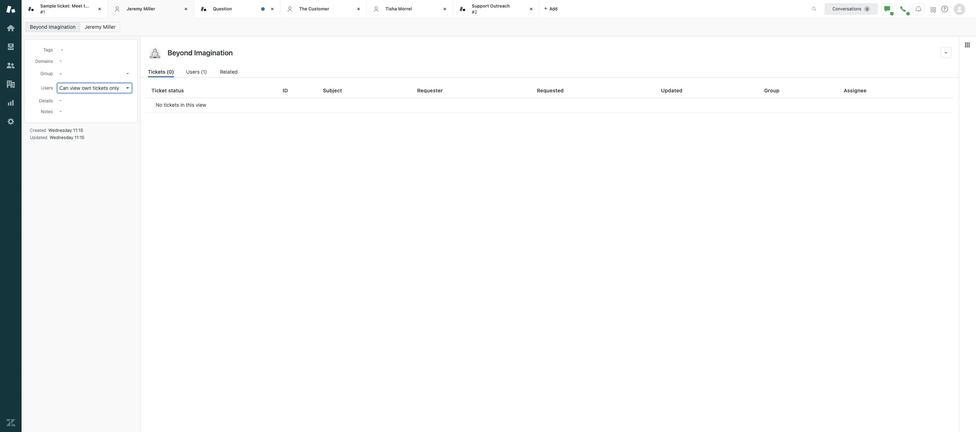 Task type: describe. For each thing, give the bounding box(es) containing it.
requester
[[417, 87, 443, 93]]

arrow down image
[[126, 73, 129, 74]]

ticket
[[152, 87, 167, 93]]

no tickets in this view
[[156, 102, 206, 108]]

morrel
[[398, 6, 412, 11]]

organizations image
[[6, 80, 15, 89]]

miller inside secondary element
[[103, 24, 116, 30]]

jeremy miller inside secondary element
[[85, 24, 116, 30]]

notes
[[41, 109, 53, 114]]

tickets inside button
[[93, 85, 108, 91]]

icon_org image
[[148, 47, 162, 62]]

tags
[[43, 47, 53, 53]]

created wednesday 11:15 updated wednesday 11:15
[[30, 128, 84, 140]]

own
[[82, 85, 91, 91]]

details
[[39, 98, 53, 104]]

(1)
[[201, 69, 207, 75]]

jeremy inside secondary element
[[85, 24, 102, 30]]

1 vertical spatial tickets
[[164, 102, 179, 108]]

no
[[156, 102, 162, 108]]

close image for the customer
[[355, 5, 362, 13]]

tickets (0)
[[148, 69, 174, 75]]

tisha morrel tab
[[367, 0, 453, 18]]

close image inside tisha morrel tab
[[442, 5, 449, 13]]

zendesk image
[[6, 419, 15, 428]]

support
[[472, 3, 489, 9]]

#1
[[40, 9, 45, 15]]

the
[[299, 6, 307, 11]]

apps image
[[965, 42, 971, 48]]

jeremy miller inside "tab"
[[127, 6, 155, 11]]

get help image
[[942, 6, 949, 12]]

tab containing support outreach
[[453, 0, 540, 18]]

0 vertical spatial 11:15
[[73, 128, 83, 133]]

question tab
[[194, 0, 281, 18]]

status
[[168, 87, 184, 93]]

secondary element
[[22, 20, 977, 34]]

id
[[283, 87, 288, 93]]

tickets
[[148, 69, 166, 75]]

outreach
[[490, 3, 510, 9]]

reporting image
[[6, 98, 15, 108]]

1 vertical spatial view
[[196, 102, 206, 108]]

customers image
[[6, 61, 15, 70]]

tisha
[[386, 6, 397, 11]]

conversations button
[[825, 3, 878, 15]]

tabs tab list
[[22, 0, 805, 18]]

users for users
[[41, 85, 53, 91]]

get started image
[[6, 23, 15, 33]]

can view own tickets only button
[[57, 83, 132, 93]]

tickets (0) link
[[148, 68, 174, 77]]

1 vertical spatial group
[[765, 87, 780, 93]]

subject
[[323, 87, 342, 93]]

miller inside "tab"
[[143, 6, 155, 11]]

sample ticket: meet the ticket #1
[[40, 3, 104, 15]]

add
[[550, 6, 558, 11]]

admin image
[[6, 117, 15, 126]]

can view own tickets only
[[59, 85, 119, 91]]

conversations
[[833, 6, 862, 11]]

jeremy miller tab
[[108, 0, 194, 18]]

(0)
[[167, 69, 174, 75]]

tab containing sample ticket: meet the ticket
[[22, 0, 108, 18]]

beyond
[[30, 24, 47, 30]]

imagination
[[49, 24, 76, 30]]



Task type: locate. For each thing, give the bounding box(es) containing it.
add button
[[540, 0, 562, 18]]

2 close image from the left
[[442, 5, 449, 13]]

users
[[186, 69, 200, 75], [41, 85, 53, 91]]

1 horizontal spatial view
[[196, 102, 206, 108]]

2 horizontal spatial close image
[[528, 5, 535, 13]]

- field
[[58, 45, 132, 53]]

1 close image from the left
[[96, 5, 103, 13]]

group
[[40, 71, 53, 76], [765, 87, 780, 93]]

question
[[213, 6, 232, 11]]

view
[[70, 85, 80, 91], [196, 102, 206, 108]]

0 vertical spatial group
[[40, 71, 53, 76]]

tickets left in at top left
[[164, 102, 179, 108]]

0 horizontal spatial close image
[[96, 5, 103, 13]]

only
[[110, 85, 119, 91]]

close image
[[96, 5, 103, 13], [182, 5, 190, 13], [355, 5, 362, 13]]

1 horizontal spatial tickets
[[164, 102, 179, 108]]

0 vertical spatial view
[[70, 85, 80, 91]]

view inside button
[[70, 85, 80, 91]]

support outreach #2
[[472, 3, 510, 15]]

wednesday right created
[[48, 128, 72, 133]]

meet
[[72, 3, 82, 9]]

1 vertical spatial miller
[[103, 24, 116, 30]]

close image left #2
[[442, 5, 449, 13]]

1 horizontal spatial group
[[765, 87, 780, 93]]

0 vertical spatial jeremy miller
[[127, 6, 155, 11]]

customer
[[309, 6, 329, 11]]

11:15
[[73, 128, 83, 133], [75, 135, 84, 140]]

0 horizontal spatial jeremy
[[85, 24, 102, 30]]

0 horizontal spatial miller
[[103, 24, 116, 30]]

users left the (1)
[[186, 69, 200, 75]]

related link
[[220, 68, 239, 77]]

3 close image from the left
[[355, 5, 362, 13]]

0 vertical spatial users
[[186, 69, 200, 75]]

zendesk products image
[[931, 7, 936, 12]]

updated inside created wednesday 11:15 updated wednesday 11:15
[[30, 135, 47, 140]]

notifications image
[[916, 6, 922, 12]]

requested
[[537, 87, 564, 93]]

0 vertical spatial tickets
[[93, 85, 108, 91]]

- button
[[57, 69, 132, 79]]

grid
[[141, 83, 959, 433]]

jeremy inside "tab"
[[127, 6, 142, 11]]

0 horizontal spatial view
[[70, 85, 80, 91]]

0 horizontal spatial tickets
[[93, 85, 108, 91]]

beyond imagination link
[[25, 22, 80, 32]]

0 vertical spatial updated
[[661, 87, 683, 93]]

beyond imagination
[[30, 24, 76, 30]]

#2
[[472, 9, 477, 15]]

2 horizontal spatial close image
[[355, 5, 362, 13]]

1 vertical spatial jeremy miller
[[85, 24, 116, 30]]

1 close image from the left
[[269, 5, 276, 13]]

0 horizontal spatial group
[[40, 71, 53, 76]]

1 horizontal spatial miller
[[143, 6, 155, 11]]

1 horizontal spatial tab
[[453, 0, 540, 18]]

tab up secondary element
[[453, 0, 540, 18]]

the customer
[[299, 6, 329, 11]]

users (1) link
[[186, 68, 208, 77]]

tab
[[22, 0, 108, 18], [453, 0, 540, 18]]

updated inside grid
[[661, 87, 683, 93]]

tickets
[[93, 85, 108, 91], [164, 102, 179, 108]]

miller
[[143, 6, 155, 11], [103, 24, 116, 30]]

wednesday down notes
[[50, 135, 73, 140]]

can
[[59, 85, 69, 91]]

jeremy
[[127, 6, 142, 11], [85, 24, 102, 30]]

close image for jeremy miller
[[182, 5, 190, 13]]

0 vertical spatial jeremy
[[127, 6, 142, 11]]

1 horizontal spatial close image
[[442, 5, 449, 13]]

1 horizontal spatial users
[[186, 69, 200, 75]]

this
[[186, 102, 194, 108]]

-
[[59, 71, 62, 77]]

None text field
[[166, 47, 939, 58]]

users up details
[[41, 85, 53, 91]]

1 vertical spatial users
[[41, 85, 53, 91]]

in
[[181, 102, 185, 108]]

close image left add dropdown button
[[528, 5, 535, 13]]

updated
[[661, 87, 683, 93], [30, 135, 47, 140]]

zendesk support image
[[6, 5, 15, 14]]

1 horizontal spatial jeremy miller
[[127, 6, 155, 11]]

1 vertical spatial wednesday
[[50, 135, 73, 140]]

view right this at the top
[[196, 102, 206, 108]]

related
[[220, 69, 238, 75]]

domains
[[35, 59, 53, 64]]

the customer tab
[[281, 0, 367, 18]]

ticket status
[[152, 87, 184, 93]]

view right the can
[[70, 85, 80, 91]]

views image
[[6, 42, 15, 51]]

1 vertical spatial jeremy
[[85, 24, 102, 30]]

users for users (1)
[[186, 69, 200, 75]]

close image inside the customer tab
[[355, 5, 362, 13]]

created
[[30, 128, 46, 133]]

0 horizontal spatial tab
[[22, 0, 108, 18]]

button displays agent's chat status as online. image
[[885, 6, 891, 12]]

1 horizontal spatial jeremy
[[127, 6, 142, 11]]

sample
[[40, 3, 56, 9]]

tab up imagination
[[22, 0, 108, 18]]

ticket:
[[57, 3, 71, 9]]

0 horizontal spatial updated
[[30, 135, 47, 140]]

grid containing ticket status
[[141, 83, 959, 433]]

main element
[[0, 0, 22, 433]]

ticket
[[92, 3, 104, 9]]

close image
[[269, 5, 276, 13], [442, 5, 449, 13], [528, 5, 535, 13]]

0 horizontal spatial jeremy miller
[[85, 24, 116, 30]]

close image inside question tab
[[269, 5, 276, 13]]

jeremy miller link
[[80, 22, 120, 32]]

2 close image from the left
[[182, 5, 190, 13]]

close image left the
[[269, 5, 276, 13]]

1 vertical spatial 11:15
[[75, 135, 84, 140]]

tisha morrel
[[386, 6, 412, 11]]

1 horizontal spatial updated
[[661, 87, 683, 93]]

1 vertical spatial updated
[[30, 135, 47, 140]]

users (1)
[[186, 69, 207, 75]]

tickets right own
[[93, 85, 108, 91]]

0 vertical spatial miller
[[143, 6, 155, 11]]

wednesday
[[48, 128, 72, 133], [50, 135, 73, 140]]

3 close image from the left
[[528, 5, 535, 13]]

close image inside jeremy miller "tab"
[[182, 5, 190, 13]]

2 tab from the left
[[453, 0, 540, 18]]

0 vertical spatial wednesday
[[48, 128, 72, 133]]

the
[[84, 3, 90, 9]]

0 horizontal spatial users
[[41, 85, 53, 91]]

1 horizontal spatial close image
[[182, 5, 190, 13]]

0 horizontal spatial close image
[[269, 5, 276, 13]]

jeremy miller
[[127, 6, 155, 11], [85, 24, 116, 30]]

arrow down image
[[126, 87, 129, 89]]

assignee
[[844, 87, 867, 93]]

1 tab from the left
[[22, 0, 108, 18]]



Task type: vqa. For each thing, say whether or not it's contained in the screenshot.
top the Updated
yes



